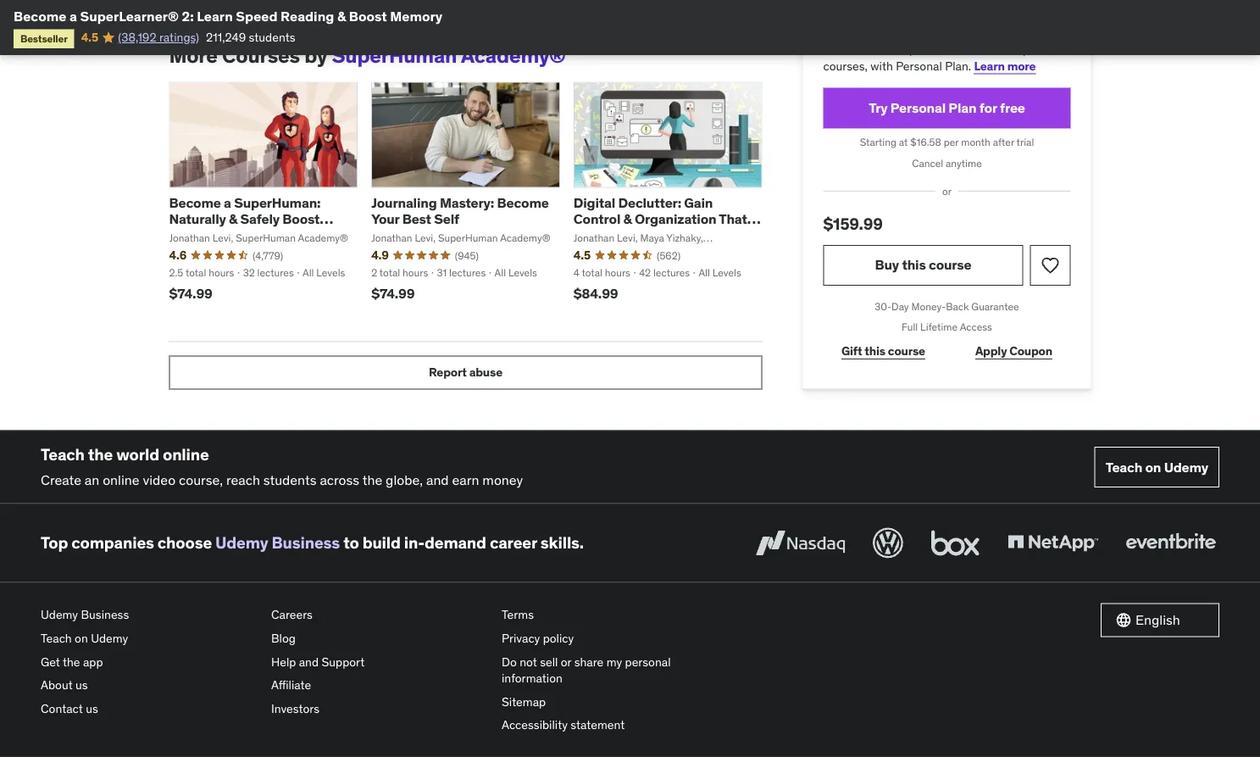 Task type: vqa. For each thing, say whether or not it's contained in the screenshot.
3rd ALL LEVELS from right
yes



Task type: describe. For each thing, give the bounding box(es) containing it.
careers
[[271, 608, 313, 623]]

academy® inside journaling mastery: become your best self jonathan levi, superhuman academy®
[[500, 232, 551, 245]]

0 horizontal spatial learn
[[197, 7, 233, 25]]

ratings)
[[159, 30, 199, 45]]

superlearner®
[[80, 7, 179, 25]]

information
[[502, 671, 563, 686]]

$74.99 for journaling mastery: become your best self
[[372, 285, 415, 303]]

choose
[[158, 533, 212, 553]]

all for become a superhuman: naturally & safely boost testosterone
[[303, 267, 314, 280]]

rated
[[1035, 42, 1063, 57]]

2 lectures from the left
[[450, 267, 486, 280]]

personal
[[625, 654, 671, 670]]

about us link
[[41, 674, 258, 697]]

$16.58
[[911, 136, 942, 149]]

in-
[[404, 533, 425, 553]]

plan
[[949, 99, 977, 117]]

levi, inside journaling mastery: become your best self jonathan levi, superhuman academy®
[[415, 232, 436, 245]]

get inside get this course, plus 11,000+ of our top-rated courses, with personal plan.
[[824, 42, 843, 57]]

945 reviews element
[[455, 249, 479, 263]]

jonathan for lasts!
[[574, 232, 615, 245]]

total for become a superhuman: naturally & safely boost testosterone
[[186, 267, 206, 280]]

become for become a superhuman: naturally & safely boost testosterone
[[169, 194, 221, 212]]

& for digital declutter: gain control & organization that lasts!
[[624, 211, 632, 228]]

the inside udemy business teach on udemy get the app about us contact us
[[63, 654, 80, 670]]

42 lectures
[[640, 267, 690, 280]]

teach the world online create an online video course, reach students across the globe, and earn money
[[41, 444, 523, 489]]

0 horizontal spatial teach on udemy link
[[41, 627, 258, 651]]

testosterone
[[169, 227, 251, 244]]

top-
[[1013, 42, 1035, 57]]

superhuman:
[[234, 194, 321, 212]]

jonathan inside journaling mastery: become your best self jonathan levi, superhuman academy®
[[372, 232, 413, 245]]

0 vertical spatial business
[[272, 533, 340, 553]]

get inside udemy business teach on udemy get the app about us contact us
[[41, 654, 60, 670]]

all levels for digital declutter: gain control & organization that lasts!
[[699, 267, 742, 280]]

0 vertical spatial online
[[163, 444, 209, 465]]

jonathan levi, maya yizhaky, superhuman academy®
[[574, 232, 704, 259]]

control
[[574, 211, 621, 228]]

cancel
[[913, 157, 944, 170]]

organization
[[635, 211, 717, 228]]

hours for digital declutter: gain control & organization that lasts!
[[605, 267, 631, 280]]

teach inside udemy business teach on udemy get the app about us contact us
[[41, 631, 72, 646]]

1 horizontal spatial &
[[337, 7, 346, 25]]

udemy up about on the left bottom
[[41, 608, 78, 623]]

day
[[892, 300, 910, 313]]

maya
[[641, 232, 665, 245]]

with
[[871, 58, 894, 74]]

wishlist image
[[1041, 256, 1061, 276]]

privacy
[[502, 631, 540, 646]]

teach for on
[[1106, 459, 1143, 476]]

your
[[372, 211, 400, 228]]

for
[[980, 99, 998, 117]]

0 vertical spatial on
[[1146, 459, 1162, 476]]

0 vertical spatial students
[[249, 30, 296, 45]]

privacy policy link
[[502, 627, 719, 651]]

sitemap
[[502, 694, 546, 710]]

access
[[960, 321, 993, 334]]

2 all from the left
[[495, 267, 506, 280]]

2.5 total hours
[[169, 267, 234, 280]]

sitemap link
[[502, 691, 719, 714]]

box image
[[928, 525, 984, 562]]

udemy business teach on udemy get the app about us contact us
[[41, 608, 129, 717]]

$159.99
[[824, 214, 883, 234]]

4 total hours
[[574, 267, 631, 280]]

0 vertical spatial udemy business link
[[215, 533, 340, 553]]

students inside teach the world online create an online video course, reach students across the globe, and earn money
[[264, 472, 317, 489]]

guarantee
[[972, 300, 1020, 313]]

jonathan for testosterone
[[169, 232, 210, 245]]

1 vertical spatial udemy business link
[[41, 604, 258, 627]]

more
[[1008, 58, 1037, 74]]

help
[[271, 654, 296, 670]]

32 lectures
[[243, 267, 294, 280]]

or inside terms privacy policy do not sell or share my personal information sitemap accessibility statement
[[561, 654, 572, 670]]

do
[[502, 654, 517, 670]]

lifetime
[[921, 321, 958, 334]]

(4,779)
[[253, 249, 283, 262]]

memory
[[390, 7, 443, 25]]

reach
[[226, 472, 260, 489]]

apply coupon button
[[958, 335, 1071, 369]]

blog
[[271, 631, 296, 646]]

4779 reviews element
[[253, 249, 283, 263]]

abuse
[[469, 365, 503, 380]]

support
[[322, 654, 365, 670]]

my
[[607, 654, 623, 670]]

this for buy
[[903, 257, 927, 274]]

create
[[41, 472, 81, 489]]

netapp image
[[1005, 525, 1102, 562]]

1 vertical spatial us
[[86, 701, 98, 717]]

1 vertical spatial personal
[[891, 99, 946, 117]]

4.5 for (562)
[[574, 248, 591, 263]]

companies
[[71, 533, 154, 553]]

journaling mastery: become your best self jonathan levi, superhuman academy®
[[372, 194, 551, 245]]

try personal plan for free
[[869, 99, 1026, 117]]

teach on udemy
[[1106, 459, 1209, 476]]

demand
[[425, 533, 487, 553]]

terms
[[502, 608, 534, 623]]

lasts!
[[574, 227, 611, 244]]

accessibility
[[502, 718, 568, 733]]

levels for digital declutter: gain control & organization that lasts!
[[713, 267, 742, 280]]

learn more link
[[975, 58, 1037, 74]]

report abuse
[[429, 365, 503, 380]]

terms link
[[502, 604, 719, 627]]

1 horizontal spatial boost
[[349, 7, 387, 25]]

levels for become a superhuman: naturally & safely boost testosterone
[[317, 267, 345, 280]]

a for superlearner®
[[70, 7, 77, 25]]

full
[[902, 321, 919, 334]]

superhuman up (4,779)
[[236, 232, 296, 245]]

course, inside get this course, plus 11,000+ of our top-rated courses, with personal plan.
[[868, 42, 907, 57]]

personal inside get this course, plus 11,000+ of our top-rated courses, with personal plan.
[[896, 58, 943, 74]]

get this course, plus 11,000+ of our top-rated courses, with personal plan.
[[824, 42, 1063, 74]]

course for gift this course
[[889, 344, 926, 359]]

by
[[305, 43, 328, 69]]

academy® inside jonathan levi, maya yizhaky, superhuman academy®
[[636, 246, 686, 259]]

1 horizontal spatial the
[[88, 444, 113, 465]]

build
[[363, 533, 401, 553]]

buy this course
[[876, 257, 972, 274]]

investors link
[[271, 697, 488, 721]]

digital declutter: gain control & organization that lasts! link
[[574, 194, 761, 244]]

gift this course
[[842, 344, 926, 359]]

become inside journaling mastery: become your best self jonathan levi, superhuman academy®
[[497, 194, 549, 212]]

hours for journaling mastery: become your best self
[[403, 267, 428, 280]]

$84.99
[[574, 285, 619, 303]]

on inside udemy business teach on udemy get the app about us contact us
[[75, 631, 88, 646]]

statement
[[571, 718, 625, 733]]

digital declutter: gain control & organization that lasts!
[[574, 194, 748, 244]]

eventbrite image
[[1123, 525, 1220, 562]]

yizhaky,
[[667, 232, 704, 245]]

30-day money-back guarantee full lifetime access
[[875, 300, 1020, 334]]

journaling mastery: become your best self link
[[372, 194, 549, 228]]



Task type: locate. For each thing, give the bounding box(es) containing it.
personal
[[896, 58, 943, 74], [891, 99, 946, 117]]

become a superhuman: naturally & safely boost testosterone
[[169, 194, 321, 244]]

& left safely
[[229, 211, 238, 228]]

and right the help
[[299, 654, 319, 670]]

1 all levels from the left
[[303, 267, 345, 280]]

plan.
[[946, 58, 972, 74]]

0 horizontal spatial &
[[229, 211, 238, 228]]

0 vertical spatial boost
[[349, 7, 387, 25]]

& inside 'digital declutter: gain control & organization that lasts!'
[[624, 211, 632, 228]]

0 vertical spatial learn
[[197, 7, 233, 25]]

course, right video in the left bottom of the page
[[179, 472, 223, 489]]

get up about on the left bottom
[[41, 654, 60, 670]]

1 hours from the left
[[209, 267, 234, 280]]

trial
[[1017, 136, 1035, 149]]

1 horizontal spatial on
[[1146, 459, 1162, 476]]

(945)
[[455, 249, 479, 262]]

online right an
[[103, 472, 140, 489]]

0 horizontal spatial and
[[299, 654, 319, 670]]

courses
[[222, 43, 300, 69]]

2 $74.99 from the left
[[372, 285, 415, 303]]

1 horizontal spatial course,
[[868, 42, 907, 57]]

buy this course button
[[824, 245, 1024, 286]]

hours left 32 on the left of page
[[209, 267, 234, 280]]

total
[[186, 267, 206, 280], [380, 267, 400, 280], [582, 267, 603, 280]]

2 hours from the left
[[403, 267, 428, 280]]

udemy up eventbrite image
[[1165, 459, 1209, 476]]

all levels for become a superhuman: naturally & safely boost testosterone
[[303, 267, 345, 280]]

0 horizontal spatial a
[[70, 7, 77, 25]]

42
[[640, 267, 651, 280]]

business left to
[[272, 533, 340, 553]]

0 horizontal spatial all
[[303, 267, 314, 280]]

across
[[320, 472, 360, 489]]

3 levi, from the left
[[617, 232, 638, 245]]

0 horizontal spatial levels
[[317, 267, 345, 280]]

gift
[[842, 344, 863, 359]]

all
[[303, 267, 314, 280], [495, 267, 506, 280], [699, 267, 711, 280]]

2 horizontal spatial levels
[[713, 267, 742, 280]]

1 vertical spatial business
[[81, 608, 129, 623]]

1 horizontal spatial a
[[224, 194, 231, 212]]

a for superhuman:
[[224, 194, 231, 212]]

us
[[76, 678, 88, 693], [86, 701, 98, 717]]

money-
[[912, 300, 947, 313]]

2 horizontal spatial lectures
[[654, 267, 690, 280]]

hours left 42
[[605, 267, 631, 280]]

0 horizontal spatial online
[[103, 472, 140, 489]]

globe,
[[386, 472, 423, 489]]

lectures down 4779 reviews element
[[257, 267, 294, 280]]

world
[[116, 444, 159, 465]]

2 horizontal spatial all
[[699, 267, 711, 280]]

course up back
[[929, 257, 972, 274]]

0 horizontal spatial levi,
[[213, 232, 233, 245]]

total for digital declutter: gain control & organization that lasts!
[[582, 267, 603, 280]]

learn down of
[[975, 58, 1005, 74]]

0 vertical spatial a
[[70, 7, 77, 25]]

sell
[[540, 654, 558, 670]]

1 horizontal spatial get
[[824, 42, 843, 57]]

1 horizontal spatial teach on udemy link
[[1095, 447, 1220, 488]]

2 levels from the left
[[509, 267, 538, 280]]

learn up 211,249
[[197, 7, 233, 25]]

31
[[437, 267, 447, 280]]

become a superlearner® 2: learn speed reading & boost memory
[[14, 7, 443, 25]]

0 horizontal spatial lectures
[[257, 267, 294, 280]]

that
[[719, 211, 748, 228]]

2 horizontal spatial hours
[[605, 267, 631, 280]]

lectures down 562 reviews element
[[654, 267, 690, 280]]

0 vertical spatial get
[[824, 42, 843, 57]]

superhuman down memory
[[332, 43, 457, 69]]

1 vertical spatial on
[[75, 631, 88, 646]]

1 vertical spatial course
[[889, 344, 926, 359]]

get up the courses,
[[824, 42, 843, 57]]

$74.99 down 2 total hours
[[372, 285, 415, 303]]

jonathan inside jonathan levi, maya yizhaky, superhuman academy®
[[574, 232, 615, 245]]

1 vertical spatial learn
[[975, 58, 1005, 74]]

back
[[947, 300, 970, 313]]

teach for the
[[41, 444, 85, 465]]

boost right safely
[[283, 211, 320, 228]]

2 all levels from the left
[[495, 267, 538, 280]]

1 horizontal spatial all levels
[[495, 267, 538, 280]]

2 horizontal spatial the
[[363, 472, 383, 489]]

english button
[[1102, 604, 1220, 638]]

hours left '31'
[[403, 267, 428, 280]]

become
[[14, 7, 66, 25], [169, 194, 221, 212], [497, 194, 549, 212]]

do not sell or share my personal information button
[[502, 651, 719, 691]]

or right the sell
[[561, 654, 572, 670]]

personal down the plus
[[896, 58, 943, 74]]

more courses by superhuman academy®
[[169, 43, 566, 69]]

0 vertical spatial or
[[943, 185, 952, 198]]

this for get
[[846, 42, 865, 57]]

on
[[1146, 459, 1162, 476], [75, 631, 88, 646]]

1 lectures from the left
[[257, 267, 294, 280]]

3 total from the left
[[582, 267, 603, 280]]

the left globe,
[[363, 472, 383, 489]]

this inside get this course, plus 11,000+ of our top-rated courses, with personal plan.
[[846, 42, 865, 57]]

0 horizontal spatial become
[[14, 7, 66, 25]]

levels
[[317, 267, 345, 280], [509, 267, 538, 280], [713, 267, 742, 280]]

teach inside teach the world online create an online video course, reach students across the globe, and earn money
[[41, 444, 85, 465]]

udemy up app
[[91, 631, 128, 646]]

of
[[980, 42, 990, 57]]

this for gift
[[865, 344, 886, 359]]

jonathan down control
[[574, 232, 615, 245]]

reading
[[281, 7, 334, 25]]

211,249 students
[[206, 30, 296, 45]]

business inside udemy business teach on udemy get the app about us contact us
[[81, 608, 129, 623]]

1 horizontal spatial learn
[[975, 58, 1005, 74]]

best
[[403, 211, 431, 228]]

policy
[[543, 631, 574, 646]]

levi, for naturally
[[213, 232, 233, 245]]

course, up with
[[868, 42, 907, 57]]

0 vertical spatial and
[[426, 472, 449, 489]]

hours for become a superhuman: naturally & safely boost testosterone
[[209, 267, 234, 280]]

become up bestseller
[[14, 7, 66, 25]]

this inside "button"
[[903, 257, 927, 274]]

starting
[[860, 136, 897, 149]]

and inside teach the world online create an online video course, reach students across the globe, and earn money
[[426, 472, 449, 489]]

0 horizontal spatial all levels
[[303, 267, 345, 280]]

careers blog help and support affiliate investors
[[271, 608, 365, 717]]

1 vertical spatial or
[[561, 654, 572, 670]]

1 horizontal spatial 4.5
[[574, 248, 591, 263]]

1 vertical spatial get
[[41, 654, 60, 670]]

course inside "button"
[[929, 257, 972, 274]]

1 horizontal spatial all
[[495, 267, 506, 280]]

students down speed
[[249, 30, 296, 45]]

3 lectures from the left
[[654, 267, 690, 280]]

$74.99 down 2.5 total hours
[[169, 285, 213, 303]]

1 horizontal spatial lectures
[[450, 267, 486, 280]]

levi, inside jonathan levi, maya yizhaky, superhuman academy®
[[617, 232, 638, 245]]

4.5 up the 4
[[574, 248, 591, 263]]

speed
[[236, 7, 278, 25]]

plus
[[910, 42, 932, 57]]

about
[[41, 678, 73, 693]]

1 vertical spatial online
[[103, 472, 140, 489]]

the left app
[[63, 654, 80, 670]]

per
[[944, 136, 959, 149]]

1 horizontal spatial become
[[169, 194, 221, 212]]

1 vertical spatial course,
[[179, 472, 223, 489]]

1 $74.99 from the left
[[169, 285, 213, 303]]

superhuman inside jonathan levi, maya yizhaky, superhuman academy®
[[574, 246, 634, 259]]

us right about on the left bottom
[[76, 678, 88, 693]]

the up an
[[88, 444, 113, 465]]

0 vertical spatial course,
[[868, 42, 907, 57]]

a inside become a superhuman: naturally & safely boost testosterone
[[224, 194, 231, 212]]

all levels left 2 on the left
[[303, 267, 345, 280]]

course for buy this course
[[929, 257, 972, 274]]

1 total from the left
[[186, 267, 206, 280]]

1 all from the left
[[303, 267, 314, 280]]

1 vertical spatial and
[[299, 654, 319, 670]]

or down anytime
[[943, 185, 952, 198]]

on up app
[[75, 631, 88, 646]]

gain
[[685, 194, 713, 212]]

1 horizontal spatial levi,
[[415, 232, 436, 245]]

all right 31 lectures
[[495, 267, 506, 280]]

lectures down 945 reviews element
[[450, 267, 486, 280]]

this
[[846, 42, 865, 57], [903, 257, 927, 274], [865, 344, 886, 359]]

3 levels from the left
[[713, 267, 742, 280]]

0 horizontal spatial boost
[[283, 211, 320, 228]]

jonathan down naturally
[[169, 232, 210, 245]]

2 horizontal spatial become
[[497, 194, 549, 212]]

bestseller
[[20, 32, 68, 45]]

& for become a superhuman: naturally & safely boost testosterone
[[229, 211, 238, 228]]

1 jonathan from the left
[[169, 232, 210, 245]]

superhuman inside journaling mastery: become your best self jonathan levi, superhuman academy®
[[438, 232, 498, 245]]

gift this course link
[[824, 335, 944, 369]]

apply
[[976, 344, 1008, 359]]

30-
[[875, 300, 892, 313]]

2 levi, from the left
[[415, 232, 436, 245]]

levi, for control
[[617, 232, 638, 245]]

1 vertical spatial a
[[224, 194, 231, 212]]

total right the 4
[[582, 267, 603, 280]]

& right reading
[[337, 7, 346, 25]]

money
[[483, 472, 523, 489]]

0 horizontal spatial the
[[63, 654, 80, 670]]

2.5
[[169, 267, 183, 280]]

career
[[490, 533, 537, 553]]

3 all levels from the left
[[699, 267, 742, 280]]

$74.99 for become a superhuman: naturally & safely boost testosterone
[[169, 285, 213, 303]]

careers link
[[271, 604, 488, 627]]

total for journaling mastery: become your best self
[[380, 267, 400, 280]]

0 horizontal spatial total
[[186, 267, 206, 280]]

total right 2 on the left
[[380, 267, 400, 280]]

0 horizontal spatial 4.5
[[81, 30, 98, 45]]

0 vertical spatial personal
[[896, 58, 943, 74]]

0 horizontal spatial hours
[[209, 267, 234, 280]]

our
[[993, 42, 1010, 57]]

and inside careers blog help and support affiliate investors
[[299, 654, 319, 670]]

1 vertical spatial students
[[264, 472, 317, 489]]

skills.
[[541, 533, 584, 553]]

levels left 2 on the left
[[317, 267, 345, 280]]

become up testosterone
[[169, 194, 221, 212]]

all right 32 lectures
[[303, 267, 314, 280]]

1 vertical spatial boost
[[283, 211, 320, 228]]

not
[[520, 654, 537, 670]]

1 horizontal spatial jonathan
[[372, 232, 413, 245]]

0 vertical spatial the
[[88, 444, 113, 465]]

boost up more courses by superhuman academy®
[[349, 7, 387, 25]]

affiliate link
[[271, 674, 488, 697]]

this right the gift
[[865, 344, 886, 359]]

lectures for testosterone
[[257, 267, 294, 280]]

1 vertical spatial 4.5
[[574, 248, 591, 263]]

1 horizontal spatial online
[[163, 444, 209, 465]]

try personal plan for free link
[[824, 88, 1071, 129]]

0 vertical spatial us
[[76, 678, 88, 693]]

4
[[574, 267, 580, 280]]

volkswagen image
[[870, 525, 907, 562]]

0 vertical spatial this
[[846, 42, 865, 57]]

total right the 2.5
[[186, 267, 206, 280]]

free
[[1001, 99, 1026, 117]]

udemy right choose
[[215, 533, 268, 553]]

business up app
[[81, 608, 129, 623]]

1 horizontal spatial $74.99
[[372, 285, 415, 303]]

all right 42 lectures
[[699, 267, 711, 280]]

mastery:
[[440, 194, 494, 212]]

1 horizontal spatial levels
[[509, 267, 538, 280]]

2:
[[182, 7, 194, 25]]

coupon
[[1010, 344, 1053, 359]]

udemy business link up the get the app link
[[41, 604, 258, 627]]

become for become a superlearner® 2: learn speed reading & boost memory
[[14, 7, 66, 25]]

4.5 for (38,192 ratings)
[[81, 30, 98, 45]]

1 horizontal spatial business
[[272, 533, 340, 553]]

2 total from the left
[[380, 267, 400, 280]]

all for digital declutter: gain control & organization that lasts!
[[699, 267, 711, 280]]

0 vertical spatial 4.5
[[81, 30, 98, 45]]

1 horizontal spatial course
[[929, 257, 972, 274]]

teach on udemy link up about us link
[[41, 627, 258, 651]]

0 horizontal spatial or
[[561, 654, 572, 670]]

0 horizontal spatial course
[[889, 344, 926, 359]]

0 vertical spatial teach on udemy link
[[1095, 447, 1220, 488]]

month
[[962, 136, 991, 149]]

teach on udemy link up eventbrite image
[[1095, 447, 1220, 488]]

0 horizontal spatial jonathan
[[169, 232, 210, 245]]

course, inside teach the world online create an online video course, reach students across the globe, and earn money
[[179, 472, 223, 489]]

3 hours from the left
[[605, 267, 631, 280]]

personal up $16.58
[[891, 99, 946, 117]]

and
[[426, 472, 449, 489], [299, 654, 319, 670]]

small image
[[1116, 612, 1133, 629]]

1 levi, from the left
[[213, 232, 233, 245]]

get the app link
[[41, 651, 258, 674]]

0 horizontal spatial $74.99
[[169, 285, 213, 303]]

superhuman
[[332, 43, 457, 69], [236, 232, 296, 245], [438, 232, 498, 245], [574, 246, 634, 259]]

0 horizontal spatial course,
[[179, 472, 223, 489]]

jonathan down your
[[372, 232, 413, 245]]

levi, down best on the top left of the page
[[415, 232, 436, 245]]

a left superlearner® at left top
[[70, 7, 77, 25]]

all levels right 31 lectures
[[495, 267, 538, 280]]

2 vertical spatial this
[[865, 344, 886, 359]]

jonathan levi, superhuman academy®
[[169, 232, 348, 245]]

affiliate
[[271, 678, 311, 693]]

course down full
[[889, 344, 926, 359]]

boost inside become a superhuman: naturally & safely boost testosterone
[[283, 211, 320, 228]]

share
[[575, 654, 604, 670]]

top
[[41, 533, 68, 553]]

1 horizontal spatial and
[[426, 472, 449, 489]]

online up video in the left bottom of the page
[[163, 444, 209, 465]]

1 vertical spatial this
[[903, 257, 927, 274]]

2 horizontal spatial total
[[582, 267, 603, 280]]

1 vertical spatial teach on udemy link
[[41, 627, 258, 651]]

get
[[824, 42, 843, 57], [41, 654, 60, 670]]

0 vertical spatial course
[[929, 257, 972, 274]]

2 horizontal spatial jonathan
[[574, 232, 615, 245]]

this up the courses,
[[846, 42, 865, 57]]

become right the mastery: on the left
[[497, 194, 549, 212]]

us right contact
[[86, 701, 98, 717]]

declutter:
[[619, 194, 682, 212]]

become inside become a superhuman: naturally & safely boost testosterone
[[169, 194, 221, 212]]

1 horizontal spatial or
[[943, 185, 952, 198]]

and left earn
[[426, 472, 449, 489]]

levi, down naturally
[[213, 232, 233, 245]]

a left safely
[[224, 194, 231, 212]]

course,
[[868, 42, 907, 57], [179, 472, 223, 489]]

buy
[[876, 257, 900, 274]]

562 reviews element
[[657, 249, 681, 263]]

levi, left maya at the top
[[617, 232, 638, 245]]

nasdaq image
[[752, 525, 850, 562]]

levels left the 4
[[509, 267, 538, 280]]

1 vertical spatial the
[[363, 472, 383, 489]]

1 horizontal spatial hours
[[403, 267, 428, 280]]

1 horizontal spatial total
[[380, 267, 400, 280]]

32
[[243, 267, 255, 280]]

english
[[1136, 612, 1181, 629]]

this right buy
[[903, 257, 927, 274]]

& inside become a superhuman: naturally & safely boost testosterone
[[229, 211, 238, 228]]

2 vertical spatial the
[[63, 654, 80, 670]]

learn more
[[975, 58, 1037, 74]]

2 horizontal spatial levi,
[[617, 232, 638, 245]]

0 horizontal spatial on
[[75, 631, 88, 646]]

3 jonathan from the left
[[574, 232, 615, 245]]

lectures for lasts!
[[654, 267, 690, 280]]

2 jonathan from the left
[[372, 232, 413, 245]]

2 horizontal spatial &
[[624, 211, 632, 228]]

students right reach on the bottom left of page
[[264, 472, 317, 489]]

udemy business link down reach on the bottom left of page
[[215, 533, 340, 553]]

4.5 down superlearner® at left top
[[81, 30, 98, 45]]

journaling
[[372, 194, 437, 212]]

1 levels from the left
[[317, 267, 345, 280]]

0 horizontal spatial get
[[41, 654, 60, 670]]

all levels down yizhaky,
[[699, 267, 742, 280]]

levels down the 'that'
[[713, 267, 742, 280]]

3 all from the left
[[699, 267, 711, 280]]

superhuman down 'lasts!'
[[574, 246, 634, 259]]

2 horizontal spatial all levels
[[699, 267, 742, 280]]

on up eventbrite image
[[1146, 459, 1162, 476]]

& up jonathan levi, maya yizhaky, superhuman academy®
[[624, 211, 632, 228]]

superhuman up (945)
[[438, 232, 498, 245]]

4.9
[[372, 248, 389, 263]]



